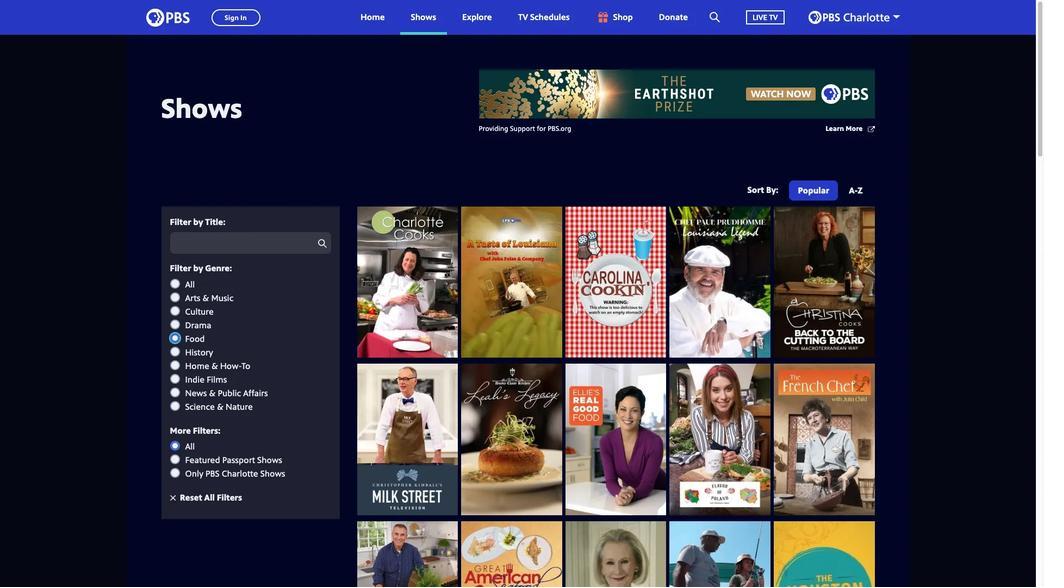 Task type: locate. For each thing, give the bounding box(es) containing it.
science
[[185, 401, 215, 413]]

food
[[185, 333, 205, 345]]

0 vertical spatial home
[[360, 11, 385, 23]]

tv left schedules
[[518, 11, 528, 23]]

2 filter from the top
[[170, 262, 191, 274]]

only
[[185, 468, 203, 480]]

all right reset at left
[[204, 492, 215, 504]]

george hirsch lifestyle image
[[357, 521, 458, 587]]

0 vertical spatial all
[[185, 278, 195, 290]]

tv right the live
[[769, 12, 778, 22]]

filter by genre: all arts & music culture drama food history home & how-to indie films news & public affairs science & nature
[[170, 262, 268, 413]]

shows
[[411, 11, 436, 23], [161, 89, 242, 126], [257, 454, 282, 466], [260, 468, 285, 480]]

arts
[[185, 292, 200, 304]]

Filter by Title: text field
[[170, 232, 331, 254]]

2 by from the top
[[193, 262, 203, 274]]

&
[[203, 292, 209, 304], [211, 360, 218, 372], [209, 387, 216, 399], [217, 401, 223, 413]]

filter inside filter by genre: all arts & music culture drama food history home & how-to indie films news & public affairs science & nature
[[170, 262, 191, 274]]

by left title: at the left of the page
[[193, 216, 203, 228]]

a taste of louisiana with chef john folse & co. image
[[461, 207, 562, 358]]

1 vertical spatial more
[[170, 424, 191, 436]]

filter left title: at the left of the page
[[170, 216, 191, 228]]

donate link
[[648, 0, 699, 35]]

all
[[185, 278, 195, 290], [185, 440, 195, 452], [204, 492, 215, 504]]

0 horizontal spatial more
[[170, 424, 191, 436]]

pbs.org
[[548, 123, 571, 133]]

providing
[[479, 123, 508, 133]]

a-
[[849, 184, 858, 196]]

home down the 'history'
[[185, 360, 209, 372]]

explore link
[[451, 0, 503, 35]]

tv schedules link
[[507, 0, 580, 35]]

0 vertical spatial more
[[846, 123, 863, 133]]

1 horizontal spatial home
[[360, 11, 385, 23]]

sort by: element
[[787, 181, 871, 204]]

the houston cookbook image
[[774, 521, 875, 587]]

tv
[[518, 11, 528, 23], [769, 12, 778, 22]]

1 vertical spatial home
[[185, 360, 209, 372]]

featured
[[185, 454, 220, 466]]

donate
[[659, 11, 688, 23]]

filters:
[[193, 424, 220, 436]]

1 vertical spatial all
[[185, 440, 195, 452]]

sort by:
[[747, 184, 778, 195]]

home left shows link
[[360, 11, 385, 23]]

& down 'public'
[[217, 401, 223, 413]]

filter by title:
[[170, 216, 225, 228]]

by left 'genre:'
[[193, 262, 203, 274]]

1 vertical spatial filter
[[170, 262, 191, 274]]

1 vertical spatial by
[[193, 262, 203, 274]]

christina cooks: back to the cutting board image
[[774, 207, 875, 358]]

history
[[185, 346, 213, 358]]

by
[[193, 216, 203, 228], [193, 262, 203, 274]]

filter up arts
[[170, 262, 191, 274]]

search image
[[710, 12, 720, 22]]

great american seafood cookoff image
[[461, 521, 562, 587]]

flavor of poland image
[[670, 364, 770, 515]]

0 vertical spatial by
[[193, 216, 203, 228]]

filter by genre: element
[[170, 278, 331, 413]]

sort
[[747, 184, 764, 195]]

explore
[[462, 11, 492, 23]]

more left filters: on the bottom of page
[[170, 424, 191, 436]]

0 horizontal spatial tv
[[518, 11, 528, 23]]

indie
[[185, 373, 205, 385]]

2 vertical spatial all
[[204, 492, 215, 504]]

more right learn
[[846, 123, 863, 133]]

more
[[846, 123, 863, 133], [170, 424, 191, 436]]

learn more
[[826, 123, 863, 133]]

genre:
[[205, 262, 232, 274]]

1 filter from the top
[[170, 216, 191, 228]]

filter
[[170, 216, 191, 228], [170, 262, 191, 274]]

all up featured
[[185, 440, 195, 452]]

learn more link
[[826, 123, 875, 134]]

the french chef classics image
[[774, 364, 875, 515]]

more filters: element
[[170, 440, 331, 480]]

public
[[218, 387, 241, 399]]

by:
[[766, 184, 778, 195]]

learn
[[826, 123, 844, 133]]

home link
[[350, 0, 396, 35]]

1 horizontal spatial more
[[846, 123, 863, 133]]

0 horizontal spatial home
[[185, 360, 209, 372]]

pbs charlotte image
[[808, 11, 889, 24]]

all up arts
[[185, 278, 195, 290]]

by for title:
[[193, 216, 203, 228]]

more filters: all featured passport shows only pbs charlotte shows
[[170, 424, 285, 480]]

by inside filter by genre: all arts & music culture drama food history home & how-to indie films news & public affairs science & nature
[[193, 262, 203, 274]]

1 by from the top
[[193, 216, 203, 228]]

ellie's real good food image
[[565, 364, 666, 515]]

live tv
[[753, 12, 778, 22]]

home
[[360, 11, 385, 23], [185, 360, 209, 372]]

0 vertical spatial filter
[[170, 216, 191, 228]]



Task type: describe. For each thing, give the bounding box(es) containing it.
for
[[537, 123, 546, 133]]

drama
[[185, 319, 211, 331]]

passport
[[222, 454, 255, 466]]

reset all filters button
[[170, 492, 242, 504]]

all inside button
[[204, 492, 215, 504]]

how-
[[220, 360, 241, 372]]

charlotte cooks image
[[357, 207, 458, 358]]

all inside more filters: all featured passport shows only pbs charlotte shows
[[185, 440, 195, 452]]

pbs image
[[146, 5, 190, 30]]

christopher kimball's milk street television image
[[357, 364, 458, 515]]

& up films
[[211, 360, 218, 372]]

culture
[[185, 305, 214, 317]]

films
[[207, 373, 227, 385]]

filter for filter by genre: all arts & music culture drama food history home & how-to indie films news & public affairs science & nature
[[170, 262, 191, 274]]

filters
[[217, 492, 242, 504]]

popular
[[798, 184, 829, 196]]

by for genre:
[[193, 262, 203, 274]]

affairs
[[243, 387, 268, 399]]

& down films
[[209, 387, 216, 399]]

live
[[753, 12, 767, 22]]

home inside filter by genre: all arts & music culture drama food history home & how-to indie films news & public affairs science & nature
[[185, 360, 209, 372]]

a home for christy ross: thanksgiving image
[[565, 521, 666, 587]]

a-z
[[849, 184, 863, 196]]

support
[[510, 123, 535, 133]]

music
[[211, 292, 233, 304]]

nature
[[226, 401, 253, 413]]

& right arts
[[203, 292, 209, 304]]

live tv link
[[735, 0, 795, 35]]

1 horizontal spatial tv
[[769, 12, 778, 22]]

close image
[[170, 495, 176, 501]]

filter for filter by title:
[[170, 216, 191, 228]]

providing support for pbs.org
[[479, 123, 571, 133]]

carolina cookin' image
[[565, 207, 666, 358]]

to
[[241, 360, 250, 372]]

all inside filter by genre: all arts & music culture drama food history home & how-to indie films news & public affairs science & nature
[[185, 278, 195, 290]]

pbs
[[205, 468, 220, 480]]

the dooky chase kitchen: leah's legacy image
[[461, 364, 562, 515]]

advertisement region
[[479, 70, 875, 119]]

shop
[[613, 11, 633, 23]]

tv schedules
[[518, 11, 570, 23]]

schedules
[[530, 11, 570, 23]]

chef paul prudhomme: louisiana legend image
[[670, 207, 770, 358]]

shows link
[[400, 0, 447, 35]]

reset
[[180, 492, 202, 504]]

reset all filters
[[180, 492, 242, 504]]

news
[[185, 387, 207, 399]]

z
[[858, 184, 863, 196]]

title:
[[205, 216, 225, 228]]

charlotte
[[222, 468, 258, 480]]

more inside more filters: all featured passport shows only pbs charlotte shows
[[170, 424, 191, 436]]

the hook image
[[670, 521, 770, 587]]

shop link
[[585, 0, 644, 35]]



Task type: vqa. For each thing, say whether or not it's contained in the screenshot.
the Christina Cooks: Back to the Cutting Board image
yes



